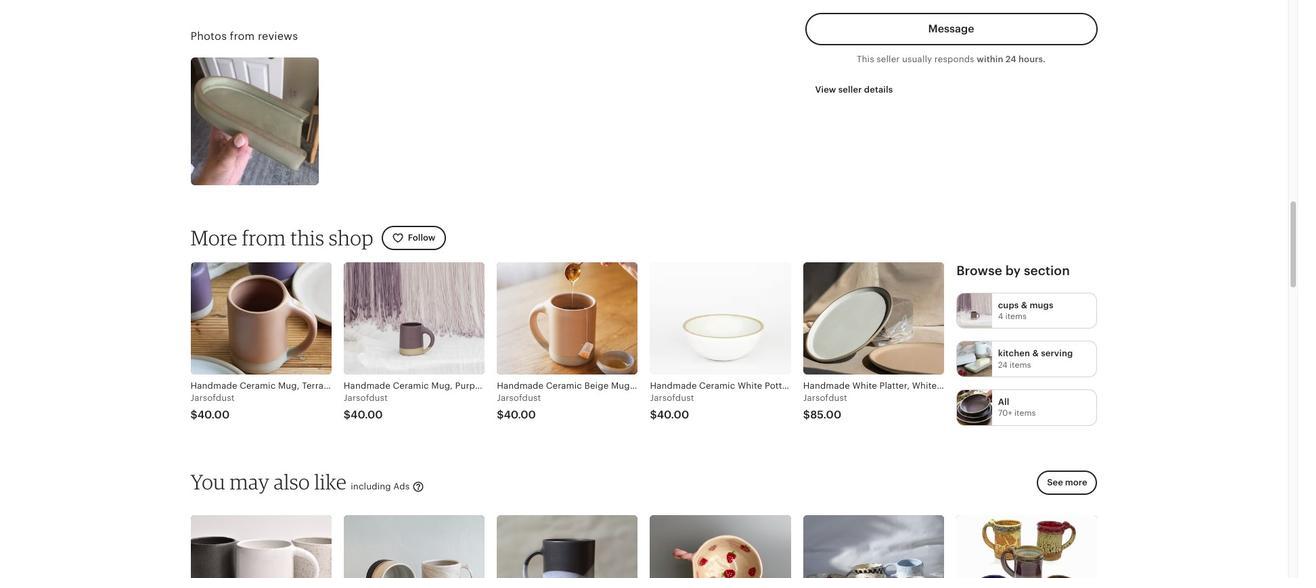 Task type: locate. For each thing, give the bounding box(es) containing it.
from right photos
[[230, 30, 255, 43]]

$ inside the jarsofdust $ 85.00
[[804, 409, 811, 422]]

3 $ from the left
[[497, 409, 504, 422]]

browse
[[957, 264, 1003, 278]]

from for reviews
[[230, 30, 255, 43]]

see
[[1048, 478, 1063, 488]]

items inside all 70+ items
[[1015, 409, 1036, 419]]

cups
[[998, 301, 1019, 311]]

seller for details
[[839, 85, 862, 95]]

4 jarsofdust from the left
[[650, 393, 694, 403]]

photos
[[191, 30, 227, 43]]

1 vertical spatial seller
[[839, 85, 862, 95]]

40.00 for handmade ceramic beige mug, ceramic light pink mug, minimal pottery mug, modern neutral mug, light brown mug, cream handmade mug, tea mug image
[[504, 409, 536, 422]]

40.00 for "handmade ceramic mug, terracotta mug, orange pottery mug, rust handmade mug, modern ceramic mug" image
[[198, 409, 230, 422]]

items for kitchen
[[1010, 361, 1031, 370]]

3 40.00 from the left
[[504, 409, 536, 422]]

2 vertical spatial items
[[1015, 409, 1036, 419]]

$ for handmade ceramic beige mug, ceramic light pink mug, minimal pottery mug, modern neutral mug, light brown mug, cream handmade mug, tea mug image
[[497, 409, 504, 422]]

hours.
[[1019, 54, 1046, 65]]

reviews
[[258, 30, 298, 43]]

4 40.00 from the left
[[657, 409, 689, 422]]

from
[[230, 30, 255, 43], [242, 226, 286, 251]]

2 $ from the left
[[344, 409, 351, 422]]

kitchen
[[998, 349, 1031, 359]]

from left this
[[242, 226, 286, 251]]

pottery mug, basic coffee mug. handmade, one-of-a-kind pottery.multiple glazes. coffee & tea accessory, open shelf styling, photoshoot prop. image
[[191, 516, 332, 579]]

& inside kitchen & serving 24 items
[[1033, 349, 1039, 359]]

view seller details link
[[805, 78, 903, 103]]

cups & mugs 4 items
[[998, 301, 1054, 322]]

24 right within
[[1006, 54, 1017, 65]]

shop
[[329, 226, 374, 251]]

items for cups
[[1006, 312, 1027, 322]]

from for this
[[242, 226, 286, 251]]

$
[[191, 409, 198, 422], [344, 409, 351, 422], [497, 409, 504, 422], [650, 409, 657, 422], [804, 409, 811, 422]]

jarsofdust $ 40.00
[[191, 393, 235, 422], [344, 393, 388, 422], [497, 393, 541, 422], [650, 393, 694, 422]]

jarsofdust for 'handmade white platter, white serving platter, ceramic serving tray, oval tray, large serving tray' image
[[804, 393, 848, 403]]

0 vertical spatial &
[[1021, 301, 1028, 311]]

0 vertical spatial from
[[230, 30, 255, 43]]

handmade ceramic mug, purple mug, purpler lovers mug, ceramic mug, handmade purple mug, dishwasher and microwave safe handmade mug image
[[344, 263, 485, 375]]

jarsofdust for "handmade ceramic mug, terracotta mug, orange pottery mug, rust handmade mug, modern ceramic mug" image
[[191, 393, 235, 403]]

items right 70+
[[1015, 409, 1036, 419]]

marble mug with satin white glaze interior and matte black exterior image
[[344, 516, 485, 579]]

handmade ceramic white pottery bowl, white entree bowl, stoneware dinner bowl, white tableware set, white rimmed bowl, ivory dishes image
[[650, 263, 791, 375]]

5 jarsofdust from the left
[[804, 393, 848, 403]]

all 70+ items
[[998, 397, 1036, 419]]

see more listings in the cups & mugs section image
[[957, 294, 992, 329]]

0 horizontal spatial seller
[[839, 85, 862, 95]]

0 vertical spatial items
[[1006, 312, 1027, 322]]

see more link
[[1033, 471, 1098, 504]]

1 horizontal spatial seller
[[877, 54, 900, 65]]

&
[[1021, 301, 1028, 311], [1033, 349, 1039, 359]]

jarsofdust for handmade ceramic beige mug, ceramic light pink mug, minimal pottery mug, modern neutral mug, light brown mug, cream handmade mug, tea mug image
[[497, 393, 541, 403]]

seller right the view
[[839, 85, 862, 95]]

items
[[1006, 312, 1027, 322], [1010, 361, 1031, 370], [1015, 409, 1036, 419]]

large mug, 16 ounce mug, earthy mug, handmade mug, pottery mug, rustic mug, white mug, tea mug, coffee mug, free shipping mug, matte mug image
[[497, 516, 638, 579]]

85.00
[[811, 409, 842, 422]]

2 jarsofdust $ 40.00 from the left
[[344, 393, 388, 422]]

2 40.00 from the left
[[351, 409, 383, 422]]

1 horizontal spatial &
[[1033, 349, 1039, 359]]

seller for usually
[[877, 54, 900, 65]]

& right the cups
[[1021, 301, 1028, 311]]

4 $ from the left
[[650, 409, 657, 422]]

kitchen & serving 24 items
[[998, 349, 1073, 370]]

items inside cups & mugs 4 items
[[1006, 312, 1027, 322]]

2 jarsofdust from the left
[[344, 393, 388, 403]]

$ for "handmade ceramic mug, terracotta mug, orange pottery mug, rust handmade mug, modern ceramic mug" image
[[191, 409, 198, 422]]

jarsofdust
[[191, 393, 235, 403], [344, 393, 388, 403], [497, 393, 541, 403], [650, 393, 694, 403], [804, 393, 848, 403]]

view
[[816, 85, 836, 95]]

1 jarsofdust from the left
[[191, 393, 235, 403]]

handmade ceramic mug, terracotta mug, orange pottery mug, rust handmade mug, modern ceramic mug image
[[191, 263, 332, 375]]

mugs
[[1030, 301, 1054, 311]]

items down kitchen
[[1010, 361, 1031, 370]]

see more button
[[1037, 471, 1098, 496]]

1 vertical spatial from
[[242, 226, 286, 251]]

24
[[1006, 54, 1017, 65], [998, 361, 1008, 370]]

0 vertical spatial seller
[[877, 54, 900, 65]]

seller right this
[[877, 54, 900, 65]]

& inside cups & mugs 4 items
[[1021, 301, 1028, 311]]

0 horizontal spatial &
[[1021, 301, 1028, 311]]

more
[[191, 226, 238, 251]]

1 jarsofdust $ 40.00 from the left
[[191, 393, 235, 422]]

may
[[230, 470, 270, 495]]

1 $ from the left
[[191, 409, 198, 422]]

70+
[[998, 409, 1013, 419]]

40.00
[[198, 409, 230, 422], [351, 409, 383, 422], [504, 409, 536, 422], [657, 409, 689, 422]]

3 jarsofdust $ 40.00 from the left
[[497, 393, 541, 422]]

items down the cups
[[1006, 312, 1027, 322]]

1 vertical spatial items
[[1010, 361, 1031, 370]]

1 vertical spatial 24
[[998, 361, 1008, 370]]

this seller usually responds within 24 hours.
[[857, 54, 1046, 65]]

seller
[[877, 54, 900, 65], [839, 85, 862, 95]]

items inside kitchen & serving 24 items
[[1010, 361, 1031, 370]]

1 vertical spatial &
[[1033, 349, 1039, 359]]

24 inside kitchen & serving 24 items
[[998, 361, 1008, 370]]

handmade pottery mug, stoneware mug, coffee mug, tea mug, mug for mom, large coffee mug, fathers day gift, birthday gift, coffee lover gift image
[[957, 516, 1098, 579]]

& left serving
[[1033, 349, 1039, 359]]

1 40.00 from the left
[[198, 409, 230, 422]]

browse by section
[[957, 264, 1070, 278]]

24 down kitchen
[[998, 361, 1008, 370]]

3 jarsofdust from the left
[[497, 393, 541, 403]]

message button
[[805, 13, 1098, 46]]

5 $ from the left
[[804, 409, 811, 422]]



Task type: vqa. For each thing, say whether or not it's contained in the screenshot.
14.99's EST.
no



Task type: describe. For each thing, give the bounding box(es) containing it.
ads
[[394, 482, 410, 492]]

40.00 for "handmade ceramic mug, purple mug, purpler lovers mug, ceramic mug, handmade purple mug, dishwasher and microwave safe handmade mug" image
[[351, 409, 383, 422]]

you may also like including ads
[[191, 470, 412, 495]]

also
[[274, 470, 310, 495]]

handmade ceramic mug, handmade clay mug, ceramic strawberry coffee mug image
[[650, 516, 791, 579]]

christian custom handmade ceramic mugs, aesthetic morning coffee cup, cherry pottery mug, flower ceramic mug, holiday gift for her, image
[[804, 516, 945, 579]]

jarsofdust $ 85.00
[[804, 393, 848, 422]]

serving
[[1041, 349, 1073, 359]]

jarsofdust $ 40.00 for "handmade ceramic mug, purple mug, purpler lovers mug, ceramic mug, handmade purple mug, dishwasher and microwave safe handmade mug" image
[[344, 393, 388, 422]]

responds
[[935, 54, 975, 65]]

like
[[314, 470, 347, 495]]

all
[[998, 397, 1010, 408]]

jarsofdust for "handmade ceramic mug, purple mug, purpler lovers mug, ceramic mug, handmade purple mug, dishwasher and microwave safe handmade mug" image
[[344, 393, 388, 403]]

handmade ceramic beige mug, ceramic light pink mug, minimal pottery mug, modern neutral mug, light brown mug, cream handmade mug, tea mug image
[[497, 263, 638, 375]]

this
[[290, 226, 325, 251]]

more from this shop
[[191, 226, 374, 251]]

follow button
[[382, 226, 446, 251]]

jarsofdust $ 40.00 for handmade ceramic beige mug, ceramic light pink mug, minimal pottery mug, modern neutral mug, light brown mug, cream handmade mug, tea mug image
[[497, 393, 541, 422]]

photos from reviews
[[191, 30, 298, 43]]

follow
[[408, 233, 436, 243]]

more
[[1066, 478, 1088, 488]]

0 vertical spatial 24
[[1006, 54, 1017, 65]]

by
[[1006, 264, 1021, 278]]

& for mugs
[[1021, 301, 1028, 311]]

you
[[191, 470, 226, 495]]

see more
[[1048, 478, 1088, 488]]

usually
[[903, 54, 932, 65]]

jarsofdust $ 40.00 for "handmade ceramic mug, terracotta mug, orange pottery mug, rust handmade mug, modern ceramic mug" image
[[191, 393, 235, 422]]

section
[[1024, 264, 1070, 278]]

$ for "handmade ceramic mug, purple mug, purpler lovers mug, ceramic mug, handmade purple mug, dishwasher and microwave safe handmade mug" image
[[344, 409, 351, 422]]

view seller details
[[816, 85, 893, 95]]

this
[[857, 54, 875, 65]]

message
[[929, 23, 975, 35]]

within
[[977, 54, 1004, 65]]

handmade white platter, white serving platter, ceramic serving tray, oval tray, large serving tray image
[[804, 263, 945, 375]]

4
[[998, 312, 1004, 322]]

$ for 'handmade white platter, white serving platter, ceramic serving tray, oval tray, large serving tray' image
[[804, 409, 811, 422]]

& for serving
[[1033, 349, 1039, 359]]

see more listings in the all section image
[[957, 391, 992, 426]]

details
[[864, 85, 893, 95]]

4 jarsofdust $ 40.00 from the left
[[650, 393, 694, 422]]

see more listings in the kitchen & serving section image
[[957, 342, 992, 377]]

including
[[351, 482, 391, 492]]



